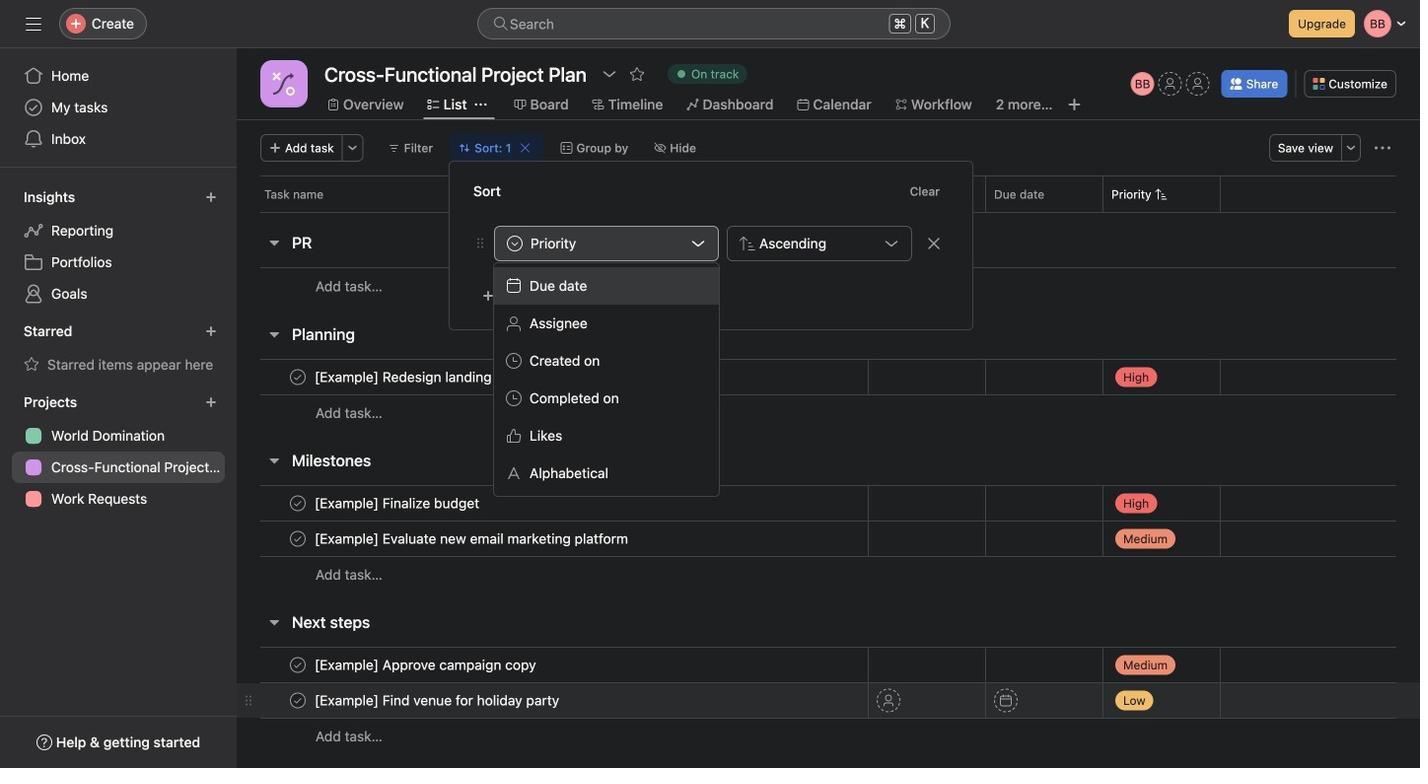 Task type: vqa. For each thing, say whether or not it's contained in the screenshot.
3 fields's the 3
no



Task type: describe. For each thing, give the bounding box(es) containing it.
line_and_symbols image
[[272, 72, 296, 96]]

mark complete checkbox for collapse task list for this group image for header planning tree grid
[[286, 366, 310, 389]]

task name text field for [example] approve campaign copy cell
[[311, 656, 542, 675]]

new insights image
[[205, 191, 217, 203]]

new project or portfolio image
[[205, 397, 217, 408]]

show options image
[[602, 66, 618, 82]]

mark complete checkbox inside [example] evaluate new email marketing platform cell
[[286, 527, 310, 551]]

mark complete checkbox for header milestones tree grid at the bottom of page collapse task list for this group image
[[286, 492, 310, 515]]

header milestones tree grid
[[237, 485, 1421, 593]]

[example] evaluate new email marketing platform cell
[[237, 521, 868, 557]]

mark complete image for "[example] finalize budget" cell
[[286, 492, 310, 515]]

manage project members image
[[1131, 72, 1155, 96]]

hide sidebar image
[[26, 16, 41, 32]]

1 collapse task list for this group image from the top
[[266, 235, 282, 251]]

task name text field for [example] find venue for holiday party cell
[[311, 691, 565, 711]]

[example] finalize budget cell
[[237, 485, 868, 522]]

more actions image
[[1375, 140, 1391, 156]]

add items to starred image
[[205, 326, 217, 337]]

starred element
[[0, 314, 237, 385]]



Task type: locate. For each thing, give the bounding box(es) containing it.
[example] find venue for holiday party cell
[[237, 683, 868, 719]]

3 mark complete image from the top
[[286, 527, 310, 551]]

mark complete image inside "[example] redesign landing page" cell
[[286, 366, 310, 389]]

more options image
[[1346, 142, 1358, 154]]

1 mark complete image from the top
[[286, 366, 310, 389]]

mark complete image for [example] evaluate new email marketing platform cell
[[286, 527, 310, 551]]

3 collapse task list for this group image from the top
[[266, 453, 282, 469]]

clear image
[[519, 142, 531, 154]]

task name text field inside "[example] redesign landing page" cell
[[311, 367, 533, 387]]

global element
[[0, 48, 237, 167]]

more actions image
[[347, 142, 359, 154]]

task name text field inside [example] find venue for holiday party cell
[[311, 691, 565, 711]]

2 mark complete image from the top
[[286, 492, 310, 515]]

mark complete checkbox inside "[example] finalize budget" cell
[[286, 492, 310, 515]]

collapse task list for this group image for header milestones tree grid at the bottom of page
[[266, 453, 282, 469]]

3 task name text field from the top
[[311, 529, 634, 549]]

mark complete image inside [example] find venue for holiday party cell
[[286, 689, 310, 713]]

[example] approve campaign copy cell
[[237, 647, 868, 684]]

mark complete image
[[286, 366, 310, 389], [286, 492, 310, 515], [286, 527, 310, 551], [286, 689, 310, 713]]

1 vertical spatial task name text field
[[311, 494, 486, 514]]

mark complete checkbox inside "[example] redesign landing page" cell
[[286, 366, 310, 389]]

header next steps tree grid
[[237, 647, 1421, 755]]

row
[[237, 176, 1421, 212], [260, 211, 1397, 213], [237, 267, 1421, 305], [237, 359, 1421, 396], [237, 395, 1421, 431], [237, 485, 1421, 522], [237, 521, 1421, 557], [237, 556, 1421, 593], [237, 647, 1421, 684], [237, 683, 1421, 719], [237, 718, 1421, 755]]

collapse task list for this group image
[[266, 235, 282, 251], [266, 327, 282, 342], [266, 453, 282, 469]]

1 task name text field from the top
[[311, 656, 542, 675]]

3 mark complete checkbox from the top
[[286, 527, 310, 551]]

Mark complete checkbox
[[286, 689, 310, 713]]

mark complete image for [example] find venue for holiday party cell
[[286, 689, 310, 713]]

task name text field for header milestones tree grid at the bottom of page collapse task list for this group image
[[311, 494, 486, 514]]

None text field
[[320, 56, 592, 92]]

Task name text field
[[311, 656, 542, 675], [311, 691, 565, 711]]

None field
[[477, 8, 951, 39]]

0 vertical spatial task name text field
[[311, 367, 533, 387]]

insights element
[[0, 180, 237, 314]]

2 task name text field from the top
[[311, 691, 565, 711]]

Mark complete checkbox
[[286, 366, 310, 389], [286, 492, 310, 515], [286, 527, 310, 551], [286, 654, 310, 677]]

task name text field inside [example] evaluate new email marketing platform cell
[[311, 529, 634, 549]]

task name text field for collapse task list for this group image for header planning tree grid
[[311, 367, 533, 387]]

tab actions image
[[475, 99, 487, 110]]

2 vertical spatial collapse task list for this group image
[[266, 453, 282, 469]]

Search tasks, projects, and more text field
[[477, 8, 951, 39]]

task name text field inside [example] approve campaign copy cell
[[311, 656, 542, 675]]

projects element
[[0, 385, 237, 519]]

1 vertical spatial task name text field
[[311, 691, 565, 711]]

mark complete image for "[example] redesign landing page" cell
[[286, 366, 310, 389]]

add tab image
[[1067, 97, 1083, 112]]

mark complete checkbox for collapse task list for this group icon
[[286, 654, 310, 677]]

4 mark complete checkbox from the top
[[286, 654, 310, 677]]

2 mark complete checkbox from the top
[[286, 492, 310, 515]]

task name text field inside "[example] finalize budget" cell
[[311, 494, 486, 514]]

2 vertical spatial task name text field
[[311, 529, 634, 549]]

1 mark complete checkbox from the top
[[286, 366, 310, 389]]

1 task name text field from the top
[[311, 367, 533, 387]]

2 task name text field from the top
[[311, 494, 486, 514]]

mark complete image inside "[example] finalize budget" cell
[[286, 492, 310, 515]]

Task name text field
[[311, 367, 533, 387], [311, 494, 486, 514], [311, 529, 634, 549]]

dialog
[[450, 162, 973, 330]]

header planning tree grid
[[237, 359, 1421, 431]]

0 vertical spatial task name text field
[[311, 656, 542, 675]]

mark complete image inside [example] evaluate new email marketing platform cell
[[286, 527, 310, 551]]

collapse task list for this group image for header planning tree grid
[[266, 327, 282, 342]]

mark complete image
[[286, 654, 310, 677]]

[example] redesign landing page cell
[[237, 359, 868, 396]]

2 collapse task list for this group image from the top
[[266, 327, 282, 342]]

menu item
[[494, 267, 719, 305]]

1 vertical spatial collapse task list for this group image
[[266, 327, 282, 342]]

4 mark complete image from the top
[[286, 689, 310, 713]]

mark complete checkbox inside [example] approve campaign copy cell
[[286, 654, 310, 677]]

add to starred image
[[629, 66, 645, 82]]

remove image
[[926, 236, 942, 252]]

0 vertical spatial collapse task list for this group image
[[266, 235, 282, 251]]

collapse task list for this group image
[[266, 615, 282, 630]]



